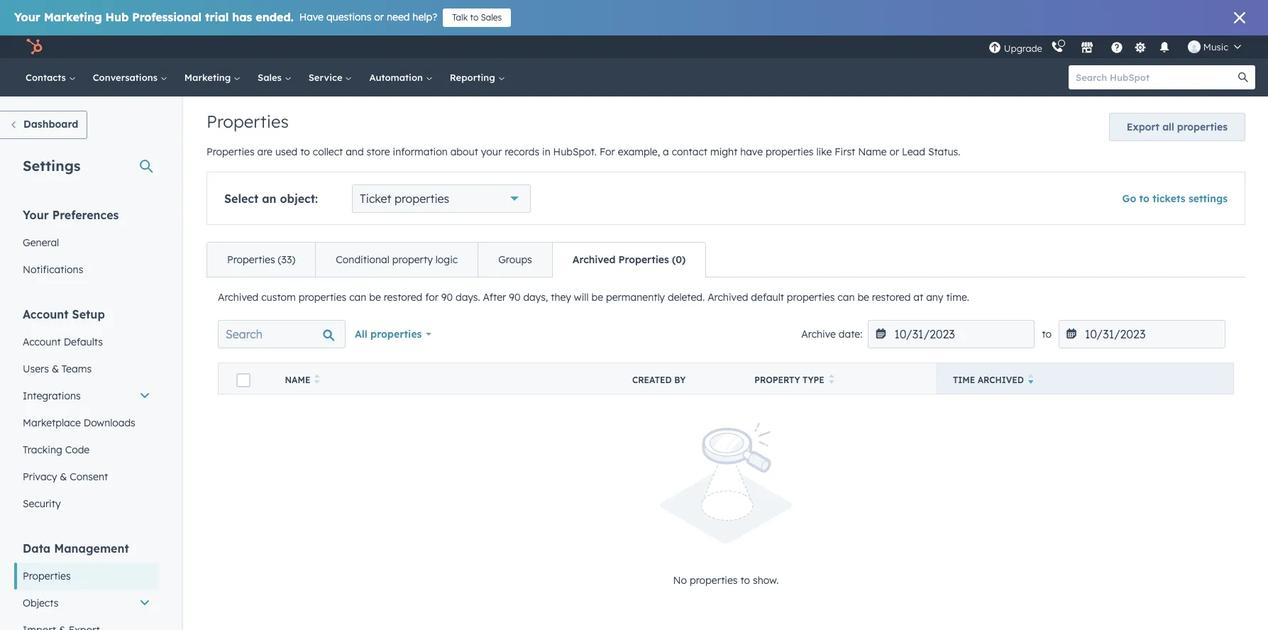 Task type: vqa. For each thing, say whether or not it's contained in the screenshot.
(me)
no



Task type: locate. For each thing, give the bounding box(es) containing it.
conditional
[[336, 254, 390, 266]]

0 horizontal spatial 90
[[442, 291, 453, 304]]

sales inside button
[[481, 12, 502, 23]]

press to sort. image for name
[[315, 374, 320, 384]]

name button
[[268, 363, 616, 394]]

they
[[551, 291, 572, 304]]

account defaults link
[[14, 329, 159, 356]]

restored left for
[[384, 291, 423, 304]]

1 horizontal spatial press to sort. image
[[829, 374, 835, 384]]

your
[[14, 10, 40, 24], [23, 208, 49, 222]]

no properties to show.
[[674, 575, 779, 588]]

property
[[755, 375, 801, 386]]

logic
[[436, 254, 458, 266]]

3 be from the left
[[858, 291, 870, 304]]

0 horizontal spatial name
[[285, 375, 311, 386]]

name down 'search archived properties' "search field"
[[285, 375, 311, 386]]

export
[[1128, 121, 1160, 134]]

information
[[393, 146, 448, 158]]

an
[[262, 192, 277, 206]]

1 horizontal spatial press to sort. element
[[829, 374, 835, 386]]

0 vertical spatial marketing
[[44, 10, 102, 24]]

general
[[23, 236, 59, 249]]

press to sort. element inside name button
[[315, 374, 320, 386]]

go to tickets settings button
[[1123, 192, 1228, 205]]

your up general
[[23, 208, 49, 222]]

sales right talk
[[481, 12, 502, 23]]

properties inside popup button
[[371, 328, 422, 341]]

& for users
[[52, 363, 59, 376]]

properties up objects
[[23, 570, 71, 583]]

name right first in the right top of the page
[[859, 146, 887, 158]]

records
[[505, 146, 540, 158]]

be right will
[[592, 291, 604, 304]]

or inside your marketing hub professional trial has ended. have questions or need help?
[[374, 11, 384, 23]]

1 horizontal spatial name
[[859, 146, 887, 158]]

archived left default
[[708, 291, 749, 304]]

1 horizontal spatial be
[[592, 291, 604, 304]]

users & teams link
[[14, 356, 159, 383]]

& right privacy
[[60, 471, 67, 484]]

to inside talk to sales button
[[470, 12, 479, 23]]

press to sort. element for property type
[[829, 374, 835, 386]]

0 horizontal spatial can
[[350, 291, 367, 304]]

notifications image
[[1159, 42, 1172, 55]]

press to sort. element down 'search archived properties' "search field"
[[315, 374, 320, 386]]

permanently
[[606, 291, 665, 304]]

press to sort. image inside name button
[[315, 374, 320, 384]]

store
[[367, 146, 390, 158]]

press to sort. image for property type
[[829, 374, 835, 384]]

1 press to sort. image from the left
[[315, 374, 320, 384]]

press to sort. image
[[315, 374, 320, 384], [829, 374, 835, 384]]

2 horizontal spatial be
[[858, 291, 870, 304]]

press to sort. element right 'type' at right
[[829, 374, 835, 386]]

account inside 'account defaults' link
[[23, 336, 61, 349]]

0 vertical spatial name
[[859, 146, 887, 158]]

properties left (0)
[[619, 254, 670, 266]]

archived up archived custom properties can be restored for 90 days. after 90 days, they will be permanently deleted. archived default properties can be restored at any time.
[[573, 254, 616, 266]]

all properties button
[[346, 320, 441, 349]]

1 vertical spatial your
[[23, 208, 49, 222]]

press to sort. element inside property type button
[[829, 374, 835, 386]]

1 vertical spatial sales
[[258, 72, 285, 83]]

account setup element
[[14, 307, 159, 518]]

need
[[387, 11, 410, 23]]

press to sort. element for name
[[315, 374, 320, 386]]

archived left descending sort. press to sort ascending. element
[[978, 375, 1025, 386]]

properties up archive
[[787, 291, 835, 304]]

calling icon image
[[1052, 41, 1064, 54]]

any
[[927, 291, 944, 304]]

ended.
[[256, 10, 294, 24]]

hubspot link
[[17, 38, 53, 55]]

& right users
[[52, 363, 59, 376]]

tab panel containing archived custom properties can be restored for 90 days. after 90 days, they will be permanently deleted. archived default properties can be restored at any time.
[[207, 277, 1246, 629]]

your up hubspot image
[[14, 10, 40, 24]]

can
[[350, 291, 367, 304], [838, 291, 855, 304]]

press to sort. element
[[315, 374, 320, 386], [829, 374, 835, 386]]

users
[[23, 363, 49, 376]]

archived properties (0)
[[573, 254, 686, 266]]

1 vertical spatial or
[[890, 146, 900, 158]]

0 vertical spatial account
[[23, 307, 69, 322]]

name
[[859, 146, 887, 158], [285, 375, 311, 386]]

1 horizontal spatial sales
[[481, 12, 502, 23]]

1 vertical spatial &
[[60, 471, 67, 484]]

&
[[52, 363, 59, 376], [60, 471, 67, 484]]

ticket properties
[[360, 192, 450, 206]]

sales left service
[[258, 72, 285, 83]]

export all properties
[[1128, 121, 1228, 134]]

will
[[574, 291, 589, 304]]

can up "date:"
[[838, 291, 855, 304]]

archive
[[802, 328, 836, 341]]

properties up are
[[207, 111, 289, 132]]

service
[[309, 72, 345, 83]]

data management element
[[14, 541, 159, 631]]

about
[[451, 146, 479, 158]]

to right talk
[[470, 12, 479, 23]]

code
[[65, 444, 90, 457]]

90 right after
[[509, 291, 521, 304]]

0 vertical spatial your
[[14, 10, 40, 24]]

privacy & consent link
[[14, 464, 159, 491]]

1 horizontal spatial restored
[[873, 291, 911, 304]]

0 horizontal spatial press to sort. element
[[315, 374, 320, 386]]

contacts link
[[17, 58, 84, 97]]

to right the go
[[1140, 192, 1150, 205]]

questions
[[327, 11, 372, 23]]

0 vertical spatial sales
[[481, 12, 502, 23]]

restored
[[384, 291, 423, 304], [873, 291, 911, 304]]

MM/DD/YYYY text field
[[869, 320, 1036, 349], [1059, 320, 1226, 349]]

properties right all on the bottom left
[[371, 328, 422, 341]]

archived custom properties can be restored for 90 days. after 90 days, they will be permanently deleted. archived default properties can be restored at any time.
[[218, 291, 970, 304]]

1 can from the left
[[350, 291, 367, 304]]

2 mm/dd/yyyy text field from the left
[[1059, 320, 1226, 349]]

1 be from the left
[[369, 291, 381, 304]]

Search HubSpot search field
[[1069, 65, 1243, 89]]

(33)
[[278, 254, 296, 266]]

1 press to sort. element from the left
[[315, 374, 320, 386]]

tab list
[[207, 242, 707, 278]]

restored left "at"
[[873, 291, 911, 304]]

account up 'account defaults'
[[23, 307, 69, 322]]

or left need
[[374, 11, 384, 23]]

archive date:
[[802, 328, 863, 341]]

2 restored from the left
[[873, 291, 911, 304]]

account defaults
[[23, 336, 103, 349]]

press to sort. image right 'type' at right
[[829, 374, 835, 384]]

sales
[[481, 12, 502, 23], [258, 72, 285, 83]]

marketing left hub
[[44, 10, 102, 24]]

all
[[1163, 121, 1175, 134]]

to left 'show.'
[[741, 575, 751, 588]]

0 horizontal spatial mm/dd/yyyy text field
[[869, 320, 1036, 349]]

account setup
[[23, 307, 105, 322]]

0 vertical spatial or
[[374, 11, 384, 23]]

properties link
[[14, 563, 159, 590]]

0 horizontal spatial be
[[369, 291, 381, 304]]

90 right for
[[442, 291, 453, 304]]

are
[[257, 146, 273, 158]]

1 horizontal spatial can
[[838, 291, 855, 304]]

upgrade
[[1005, 42, 1043, 54]]

tab list containing properties (33)
[[207, 242, 707, 278]]

marketing down trial
[[184, 72, 234, 83]]

1 90 from the left
[[442, 291, 453, 304]]

or left lead at the right top
[[890, 146, 900, 158]]

0 vertical spatial &
[[52, 363, 59, 376]]

1 horizontal spatial mm/dd/yyyy text field
[[1059, 320, 1226, 349]]

press to sort. image inside property type button
[[829, 374, 835, 384]]

0 horizontal spatial or
[[374, 11, 384, 23]]

properties are used to collect and store information about your records in hubspot. for example, a contact might have properties like first name or lead status.
[[207, 146, 961, 158]]

your for your marketing hub professional trial has ended. have questions or need help?
[[14, 10, 40, 24]]

menu
[[988, 36, 1252, 58]]

2 account from the top
[[23, 336, 61, 349]]

archived inside time archived button
[[978, 375, 1025, 386]]

0 horizontal spatial marketing
[[44, 10, 102, 24]]

can up all on the bottom left
[[350, 291, 367, 304]]

consent
[[70, 471, 108, 484]]

0 horizontal spatial press to sort. image
[[315, 374, 320, 384]]

1 vertical spatial name
[[285, 375, 311, 386]]

0 horizontal spatial &
[[52, 363, 59, 376]]

object:
[[280, 192, 318, 206]]

2 90 from the left
[[509, 291, 521, 304]]

1 vertical spatial marketing
[[184, 72, 234, 83]]

type
[[803, 375, 825, 386]]

properties (33)
[[227, 254, 296, 266]]

2 press to sort. image from the left
[[829, 374, 835, 384]]

1 vertical spatial account
[[23, 336, 61, 349]]

1 horizontal spatial 90
[[509, 291, 521, 304]]

property
[[393, 254, 433, 266]]

be up "date:"
[[858, 291, 870, 304]]

& inside "link"
[[60, 471, 67, 484]]

time archived
[[954, 375, 1025, 386]]

security
[[23, 498, 61, 511]]

be up all properties
[[369, 291, 381, 304]]

tab panel
[[207, 277, 1246, 629]]

setup
[[72, 307, 105, 322]]

properties right all
[[1178, 121, 1228, 134]]

has
[[232, 10, 252, 24]]

to right used at left top
[[301, 146, 310, 158]]

in
[[543, 146, 551, 158]]

marketing
[[44, 10, 102, 24], [184, 72, 234, 83]]

select an object:
[[224, 192, 318, 206]]

settings
[[23, 157, 81, 175]]

archived inside archived properties (0) link
[[573, 254, 616, 266]]

1 horizontal spatial &
[[60, 471, 67, 484]]

trial
[[205, 10, 229, 24]]

(0)
[[672, 254, 686, 266]]

press to sort. image down 'search archived properties' "search field"
[[315, 374, 320, 384]]

all
[[355, 328, 368, 341]]

account up users
[[23, 336, 61, 349]]

properties left the like
[[766, 146, 814, 158]]

1 account from the top
[[23, 307, 69, 322]]

search image
[[1239, 72, 1249, 82]]

marketplace downloads
[[23, 417, 136, 430]]

your preferences element
[[14, 207, 159, 283]]

2 press to sort. element from the left
[[829, 374, 835, 386]]

close image
[[1235, 12, 1246, 23]]

2 be from the left
[[592, 291, 604, 304]]

at
[[914, 291, 924, 304]]

properties right the no
[[690, 575, 738, 588]]

account for account defaults
[[23, 336, 61, 349]]

0 horizontal spatial restored
[[384, 291, 423, 304]]

properties right ticket
[[395, 192, 450, 206]]



Task type: describe. For each thing, give the bounding box(es) containing it.
data
[[23, 542, 51, 556]]

properties left are
[[207, 146, 255, 158]]

select
[[224, 192, 259, 206]]

your for your preferences
[[23, 208, 49, 222]]

properties inside popup button
[[395, 192, 450, 206]]

created
[[633, 375, 672, 386]]

search button
[[1232, 65, 1256, 89]]

management
[[54, 542, 129, 556]]

archived properties (0) link
[[552, 243, 706, 277]]

dashboard link
[[0, 111, 88, 139]]

reporting link
[[442, 58, 514, 97]]

greg robinson image
[[1189, 40, 1201, 53]]

upgrade image
[[989, 42, 1002, 54]]

integrations button
[[14, 383, 159, 410]]

settings link
[[1133, 39, 1150, 54]]

1 mm/dd/yyyy text field from the left
[[869, 320, 1036, 349]]

deleted.
[[668, 291, 705, 304]]

groups link
[[478, 243, 552, 277]]

descending sort. press to sort ascending. element
[[1029, 374, 1034, 386]]

service link
[[300, 58, 361, 97]]

talk to sales button
[[443, 9, 512, 27]]

music
[[1204, 41, 1229, 53]]

notifications link
[[14, 256, 159, 283]]

no
[[674, 575, 687, 588]]

conditional property logic link
[[316, 243, 478, 277]]

first
[[835, 146, 856, 158]]

time archived button
[[937, 363, 1235, 394]]

name inside button
[[285, 375, 311, 386]]

properties inside button
[[1178, 121, 1228, 134]]

help?
[[413, 11, 438, 23]]

go to tickets settings
[[1123, 192, 1228, 205]]

calling icon button
[[1046, 38, 1070, 56]]

settings image
[[1135, 42, 1148, 54]]

settings
[[1189, 192, 1228, 205]]

Search archived properties search field
[[218, 320, 346, 349]]

for
[[600, 146, 616, 158]]

days.
[[456, 291, 481, 304]]

archived left custom on the left top
[[218, 291, 259, 304]]

properties inside alert
[[690, 575, 738, 588]]

your
[[481, 146, 502, 158]]

users & teams
[[23, 363, 92, 376]]

date:
[[839, 328, 863, 341]]

have
[[299, 11, 324, 23]]

downloads
[[84, 417, 136, 430]]

example,
[[618, 146, 661, 158]]

general link
[[14, 229, 159, 256]]

help button
[[1106, 36, 1130, 58]]

preferences
[[52, 208, 119, 222]]

all properties
[[355, 328, 422, 341]]

security link
[[14, 491, 159, 518]]

properties left (33)
[[227, 254, 275, 266]]

marketplace downloads link
[[14, 410, 159, 437]]

contact
[[672, 146, 708, 158]]

privacy
[[23, 471, 57, 484]]

lead
[[903, 146, 926, 158]]

conversations
[[93, 72, 160, 83]]

properties right custom on the left top
[[299, 291, 347, 304]]

automation link
[[361, 58, 442, 97]]

tracking
[[23, 444, 62, 457]]

talk
[[452, 12, 468, 23]]

properties inside data management element
[[23, 570, 71, 583]]

notifications button
[[1153, 36, 1177, 58]]

marketing link
[[176, 58, 249, 97]]

to up time archived button
[[1043, 328, 1052, 341]]

marketplaces button
[[1073, 36, 1103, 58]]

integrations
[[23, 390, 81, 403]]

help image
[[1111, 42, 1124, 55]]

1 horizontal spatial or
[[890, 146, 900, 158]]

for
[[425, 291, 439, 304]]

marketplace
[[23, 417, 81, 430]]

to inside no properties to show. alert
[[741, 575, 751, 588]]

& for privacy
[[60, 471, 67, 484]]

status.
[[929, 146, 961, 158]]

marketplaces image
[[1081, 42, 1094, 55]]

0 horizontal spatial sales
[[258, 72, 285, 83]]

go
[[1123, 192, 1137, 205]]

custom
[[261, 291, 296, 304]]

privacy & consent
[[23, 471, 108, 484]]

created by
[[633, 375, 686, 386]]

reporting
[[450, 72, 498, 83]]

conditional property logic
[[336, 254, 458, 266]]

no properties to show. alert
[[218, 423, 1235, 590]]

notifications
[[23, 263, 83, 276]]

hub
[[105, 10, 129, 24]]

data management
[[23, 542, 129, 556]]

time
[[954, 375, 976, 386]]

dashboard
[[23, 118, 78, 131]]

teams
[[62, 363, 92, 376]]

account for account setup
[[23, 307, 69, 322]]

hubspot image
[[26, 38, 43, 55]]

objects button
[[14, 590, 159, 617]]

1 restored from the left
[[384, 291, 423, 304]]

ticket properties button
[[352, 185, 531, 213]]

professional
[[132, 10, 202, 24]]

music button
[[1180, 36, 1250, 58]]

your marketing hub professional trial has ended. have questions or need help?
[[14, 10, 438, 24]]

descending sort. press to sort ascending. image
[[1029, 374, 1034, 384]]

defaults
[[64, 336, 103, 349]]

1 horizontal spatial marketing
[[184, 72, 234, 83]]

talk to sales
[[452, 12, 502, 23]]

automation
[[370, 72, 426, 83]]

default
[[752, 291, 785, 304]]

groups
[[499, 254, 532, 266]]

2 can from the left
[[838, 291, 855, 304]]

menu containing music
[[988, 36, 1252, 58]]

used
[[275, 146, 298, 158]]

your preferences
[[23, 208, 119, 222]]

like
[[817, 146, 832, 158]]

property type button
[[738, 363, 937, 394]]

have
[[741, 146, 763, 158]]

days,
[[524, 291, 548, 304]]



